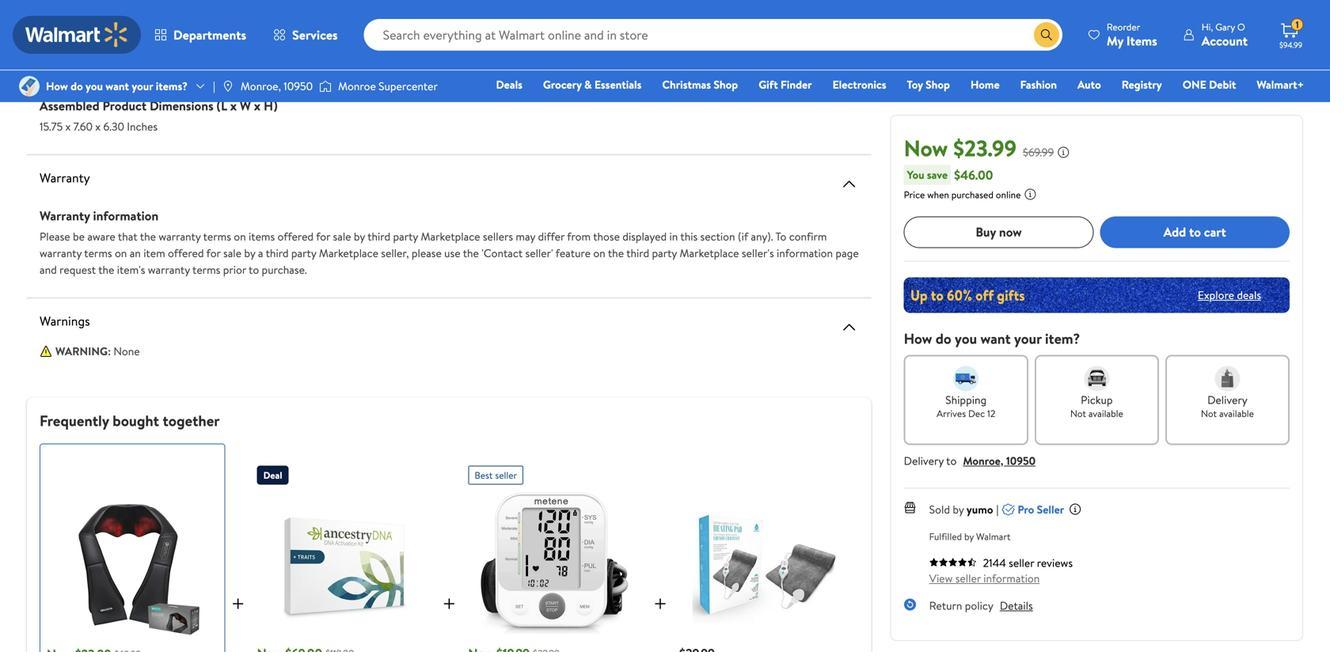 Task type: locate. For each thing, give the bounding box(es) containing it.
offered
[[278, 229, 314, 244], [168, 246, 204, 261]]

0 horizontal spatial monroe,
[[241, 78, 281, 94]]

0 vertical spatial your
[[132, 78, 153, 94]]

0 vertical spatial assembled
[[40, 7, 100, 24]]

monroe, up h)
[[241, 78, 281, 94]]

0 vertical spatial terms
[[203, 229, 231, 244]]

1 vertical spatial warranty
[[40, 207, 90, 225]]

hi,
[[1202, 20, 1214, 34]]

plus image
[[440, 595, 459, 614], [651, 595, 670, 614]]

1 vertical spatial product
[[103, 97, 147, 114]]

0 vertical spatial delivery
[[1208, 392, 1248, 408]]

0 horizontal spatial  image
[[19, 76, 40, 97]]

warnings image
[[840, 318, 859, 337]]

gift
[[759, 77, 778, 92]]

assembled up the 7.60
[[40, 97, 100, 114]]

grocery
[[543, 77, 582, 92]]

warranty inside warranty information please be aware that the warranty terms on items offered for sale by third party marketplace sellers may differ from those displayed in this section (if any). to confirm warranty terms on an item offered for sale by a third party marketplace seller, please use the 'contact seller' feature on the third party marketplace seller's information page and request the item's warranty terms prior to purchase.
[[40, 207, 90, 225]]

want for item?
[[981, 329, 1011, 349]]

1 horizontal spatial sale
[[333, 229, 351, 244]]

1 vertical spatial how
[[904, 329, 933, 349]]

1 warranty from the top
[[40, 169, 90, 187]]

registry
[[1122, 77, 1163, 92]]

you down manufacturer
[[86, 78, 103, 94]]

deals link
[[489, 76, 530, 93]]

$23.99
[[954, 133, 1017, 164]]

services button
[[260, 16, 351, 54]]

gary
[[1216, 20, 1236, 34]]

0 vertical spatial warranty
[[159, 229, 201, 244]]

do
[[71, 78, 83, 94], [936, 329, 952, 349]]

electronics link
[[826, 76, 894, 93]]

0 horizontal spatial available
[[1089, 407, 1124, 420]]

auto link
[[1071, 76, 1109, 93]]

seller down 4.3993 stars out of 5, based on 2144 seller reviews element
[[956, 571, 981, 586]]

0 vertical spatial information
[[93, 207, 159, 225]]

10950 down services dropdown button
[[284, 78, 313, 94]]

0 horizontal spatial how
[[46, 78, 68, 94]]

0 vertical spatial product
[[103, 7, 147, 24]]

w
[[240, 97, 251, 114]]

2 horizontal spatial marketplace
[[680, 246, 740, 261]]

1 horizontal spatial shop
[[926, 77, 951, 92]]

christmas
[[663, 77, 711, 92]]

when
[[928, 188, 950, 201]]

want left item?
[[981, 329, 1011, 349]]

2 horizontal spatial information
[[984, 571, 1040, 586]]

0 horizontal spatial you
[[86, 78, 103, 94]]

seller
[[495, 469, 517, 482], [1009, 556, 1035, 571], [956, 571, 981, 586]]

0 horizontal spatial plus image
[[440, 595, 459, 614]]

debit
[[1210, 77, 1237, 92]]

1 vertical spatial monroe,
[[964, 453, 1004, 469]]

 image up (l
[[222, 80, 234, 93]]

third right 'a'
[[266, 246, 289, 261]]

pickup not available
[[1071, 392, 1124, 420]]

party up the seller,
[[393, 229, 418, 244]]

to down 'a'
[[249, 262, 259, 278]]

fashion
[[1021, 77, 1058, 92]]

0 vertical spatial |
[[213, 78, 215, 94]]

to for delivery
[[947, 453, 957, 469]]

0 horizontal spatial 10950
[[284, 78, 313, 94]]

0 horizontal spatial offered
[[168, 246, 204, 261]]

intent image for delivery image
[[1216, 366, 1241, 392]]

1 vertical spatial terms
[[84, 246, 112, 261]]

warnings
[[40, 313, 90, 330]]

you for how do you want your items?
[[86, 78, 103, 94]]

1 vertical spatial offered
[[168, 246, 204, 261]]

1 horizontal spatial how
[[904, 329, 933, 349]]

1 horizontal spatial do
[[936, 329, 952, 349]]

return policy details
[[930, 598, 1034, 614]]

0 horizontal spatial delivery
[[904, 453, 944, 469]]

aware
[[87, 229, 115, 244]]

1 horizontal spatial monroe,
[[964, 453, 1004, 469]]

12
[[988, 407, 996, 420]]

| up dimensions
[[213, 78, 215, 94]]

grocery & essentials
[[543, 77, 642, 92]]

and
[[40, 262, 57, 278]]

buy now button
[[904, 216, 1094, 248]]

1 vertical spatial delivery
[[904, 453, 944, 469]]

o
[[1238, 20, 1246, 34]]

shop right christmas
[[714, 77, 738, 92]]

1 horizontal spatial plus image
[[651, 595, 670, 614]]

4.11
[[40, 29, 55, 44]]

one
[[1183, 77, 1207, 92]]

1
[[1296, 18, 1300, 31]]

0 horizontal spatial information
[[93, 207, 159, 225]]

do down manufacturer
[[71, 78, 83, 94]]

not for pickup
[[1071, 407, 1087, 420]]

now $23.99
[[904, 133, 1017, 164]]

2 available from the left
[[1220, 407, 1255, 420]]

 image left the monroe
[[319, 78, 332, 94]]

departments
[[173, 26, 246, 44]]

0 horizontal spatial not
[[1071, 407, 1087, 420]]

pursonic hmg720gy electric heating pad, gray image
[[693, 492, 840, 639]]

0 vertical spatial 10950
[[284, 78, 313, 94]]

2 horizontal spatial seller
[[1009, 556, 1035, 571]]

| right yumo
[[997, 502, 999, 518]]

available inside delivery not available
[[1220, 407, 1255, 420]]

1 horizontal spatial |
[[997, 502, 999, 518]]

your for item?
[[1015, 329, 1042, 349]]

product down how do you want your items?
[[103, 97, 147, 114]]

warranty down please
[[40, 246, 82, 261]]

delivery up sold at the bottom of page
[[904, 453, 944, 469]]

seller right best
[[495, 469, 517, 482]]

0 vertical spatial to
[[1190, 223, 1202, 241]]

1 horizontal spatial seller
[[956, 571, 981, 586]]

2 horizontal spatial on
[[594, 246, 606, 261]]

1 horizontal spatial not
[[1202, 407, 1218, 420]]

assembled up lb
[[40, 7, 100, 24]]

1 horizontal spatial party
[[393, 229, 418, 244]]

request
[[60, 262, 96, 278]]

your down "part" at the top
[[132, 78, 153, 94]]

1 vertical spatial to
[[249, 262, 259, 278]]

delivery
[[1208, 392, 1248, 408], [904, 453, 944, 469]]

marketplace left the seller,
[[319, 246, 379, 261]]

shipping
[[946, 392, 987, 408]]

 image left 10161382
[[19, 76, 40, 97]]

offered right items
[[278, 229, 314, 244]]

fulfilled
[[930, 530, 963, 544]]

information up details button
[[984, 571, 1040, 586]]

1 vertical spatial information
[[777, 246, 833, 261]]

party up purchase.
[[291, 246, 317, 261]]

2 plus image from the left
[[651, 595, 670, 614]]

0 vertical spatial sale
[[333, 229, 351, 244]]

add to cart button
[[1101, 216, 1291, 248]]

0 horizontal spatial sale
[[223, 246, 242, 261]]

1 product from the top
[[103, 7, 147, 24]]

1 available from the left
[[1089, 407, 1124, 420]]

information down confirm
[[777, 246, 833, 261]]

party down in
[[652, 246, 677, 261]]

to left the cart
[[1190, 223, 1202, 241]]

want down "part" at the top
[[106, 78, 129, 94]]

home link
[[964, 76, 1007, 93]]

seller right 2144
[[1009, 556, 1035, 571]]

do up shipping
[[936, 329, 952, 349]]

the right use
[[463, 246, 479, 261]]

third down displayed
[[627, 246, 650, 261]]

0 vertical spatial want
[[106, 78, 129, 94]]

1 vertical spatial do
[[936, 329, 952, 349]]

warranty down item
[[148, 262, 190, 278]]

available for pickup
[[1089, 407, 1124, 420]]

how
[[46, 78, 68, 94], [904, 329, 933, 349]]

monroe, down "dec"
[[964, 453, 1004, 469]]

not down intent image for pickup
[[1071, 407, 1087, 420]]

you up intent image for shipping
[[955, 329, 978, 349]]

on left items
[[234, 229, 246, 244]]

0 horizontal spatial shop
[[714, 77, 738, 92]]

items?
[[156, 78, 188, 94]]

x right (l
[[230, 97, 237, 114]]

delivery not available
[[1202, 392, 1255, 420]]

shop for toy shop
[[926, 77, 951, 92]]

1 vertical spatial you
[[955, 329, 978, 349]]

plus image
[[229, 595, 248, 614]]

warranty down '15.75'
[[40, 169, 90, 187]]

monroe supercenter
[[338, 78, 438, 94]]

1 horizontal spatial to
[[947, 453, 957, 469]]

marketplace up use
[[421, 229, 480, 244]]

2 horizontal spatial party
[[652, 246, 677, 261]]

1 horizontal spatial want
[[981, 329, 1011, 349]]

home
[[971, 77, 1000, 92]]

x
[[230, 97, 237, 114], [254, 97, 261, 114], [65, 119, 71, 134], [95, 119, 101, 134]]

0 horizontal spatial do
[[71, 78, 83, 94]]

best seller
[[475, 469, 517, 482]]

1 vertical spatial want
[[981, 329, 1011, 349]]

0 horizontal spatial your
[[132, 78, 153, 94]]

warranty
[[159, 229, 201, 244], [40, 246, 82, 261], [148, 262, 190, 278]]

buy now
[[976, 223, 1022, 241]]

0 vertical spatial how
[[46, 78, 68, 94]]

warranty up item
[[159, 229, 201, 244]]

pro seller info image
[[1070, 503, 1082, 516]]

0 horizontal spatial seller
[[495, 469, 517, 482]]

available down intent image for delivery
[[1220, 407, 1255, 420]]

warranty for warranty information please be aware that the warranty terms on items offered for sale by third party marketplace sellers may differ from those displayed in this section (if any). to confirm warranty terms on an item offered for sale by a third party marketplace seller, please use the 'contact seller' feature on the third party marketplace seller's information page and request the item's warranty terms prior to purchase.
[[40, 207, 90, 225]]

search icon image
[[1041, 29, 1054, 41]]

4.3993 stars out of 5, based on 2144 seller reviews element
[[930, 558, 977, 567]]

gift finder
[[759, 77, 812, 92]]

1 shop from the left
[[714, 77, 738, 92]]

1 horizontal spatial information
[[777, 246, 833, 261]]

delivery down intent image for delivery
[[1208, 392, 1248, 408]]

1 vertical spatial your
[[1015, 329, 1042, 349]]

terms up prior
[[203, 229, 231, 244]]

1 vertical spatial assembled
[[40, 97, 100, 114]]

buy
[[976, 223, 997, 241]]

information
[[93, 207, 159, 225], [777, 246, 833, 261], [984, 571, 1040, 586]]

0 vertical spatial for
[[316, 229, 330, 244]]

1 vertical spatial for
[[207, 246, 221, 261]]

party
[[393, 229, 418, 244], [291, 246, 317, 261], [652, 246, 677, 261]]

on left an
[[115, 246, 127, 261]]

terms down aware
[[84, 246, 112, 261]]

how down manufacturer
[[46, 78, 68, 94]]

terms
[[203, 229, 231, 244], [84, 246, 112, 261], [193, 262, 221, 278]]

in
[[670, 229, 678, 244]]

warranty up please
[[40, 207, 90, 225]]

displayed
[[623, 229, 667, 244]]

how right warnings "icon"
[[904, 329, 933, 349]]

$46.00
[[955, 166, 994, 184]]

delivery to monroe, 10950
[[904, 453, 1036, 469]]

1 horizontal spatial delivery
[[1208, 392, 1248, 408]]

ancestrydna   traits: genetic   traits test, testing kit with 35  genetic traits, dna test kit image
[[270, 492, 417, 639]]

sale
[[333, 229, 351, 244], [223, 246, 242, 261]]

warranty
[[40, 169, 90, 187], [40, 207, 90, 225]]

fashion link
[[1014, 76, 1065, 93]]

1 horizontal spatial available
[[1220, 407, 1255, 420]]

the down those
[[608, 246, 624, 261]]

1 horizontal spatial on
[[234, 229, 246, 244]]

the
[[140, 229, 156, 244], [463, 246, 479, 261], [608, 246, 624, 261], [98, 262, 114, 278]]

1 vertical spatial sale
[[223, 246, 242, 261]]

any).
[[751, 229, 774, 244]]

account
[[1202, 32, 1249, 50]]

2 vertical spatial information
[[984, 571, 1040, 586]]

deals
[[1238, 288, 1262, 303]]

0 horizontal spatial |
[[213, 78, 215, 94]]

your
[[132, 78, 153, 94], [1015, 329, 1042, 349]]

0 horizontal spatial want
[[106, 78, 129, 94]]

available down intent image for pickup
[[1089, 407, 1124, 420]]

0 vertical spatial warranty
[[40, 169, 90, 187]]

$94.99
[[1280, 40, 1303, 50]]

for right items
[[316, 229, 330, 244]]

delivery inside delivery not available
[[1208, 392, 1248, 408]]

an
[[130, 246, 141, 261]]

marketplace down 'section'
[[680, 246, 740, 261]]

terms left prior
[[193, 262, 221, 278]]

|
[[213, 78, 215, 94], [997, 502, 999, 518]]

1 horizontal spatial  image
[[222, 80, 234, 93]]

2 not from the left
[[1202, 407, 1218, 420]]

please
[[40, 229, 70, 244]]

0 vertical spatial you
[[86, 78, 103, 94]]

2 product from the top
[[103, 97, 147, 114]]

for left 'a'
[[207, 246, 221, 261]]

2 warranty from the top
[[40, 207, 90, 225]]

2 vertical spatial to
[[947, 453, 957, 469]]

warranty information please be aware that the warranty terms on items offered for sale by third party marketplace sellers may differ from those displayed in this section (if any). to confirm warranty terms on an item offered for sale by a third party marketplace seller, please use the 'contact seller' feature on the third party marketplace seller's information page and request the item's warranty terms prior to purchase.
[[40, 207, 859, 278]]

not down intent image for delivery
[[1202, 407, 1218, 420]]

product
[[103, 7, 147, 24], [103, 97, 147, 114]]

2 shop from the left
[[926, 77, 951, 92]]

1 horizontal spatial 10950
[[1007, 453, 1036, 469]]

1 horizontal spatial your
[[1015, 329, 1042, 349]]

0 horizontal spatial to
[[249, 262, 259, 278]]

to inside warranty information please be aware that the warranty terms on items offered for sale by third party marketplace sellers may differ from those displayed in this section (if any). to confirm warranty terms on an item offered for sale by a third party marketplace seller, please use the 'contact seller' feature on the third party marketplace seller's information page and request the item's warranty terms prior to purchase.
[[249, 262, 259, 278]]

0 vertical spatial offered
[[278, 229, 314, 244]]

not inside pickup not available
[[1071, 407, 1087, 420]]

hi, gary o account
[[1202, 20, 1249, 50]]

to inside add to cart button
[[1190, 223, 1202, 241]]

on down those
[[594, 246, 606, 261]]

pro
[[1018, 502, 1035, 518]]

product left weight at the left of the page
[[103, 7, 147, 24]]

0 horizontal spatial marketplace
[[319, 246, 379, 261]]

pro seller
[[1018, 502, 1065, 518]]

offered right item
[[168, 246, 204, 261]]

information up that
[[93, 207, 159, 225]]

0 vertical spatial monroe,
[[241, 78, 281, 94]]

1 horizontal spatial for
[[316, 229, 330, 244]]

seller for 2144
[[1009, 556, 1035, 571]]

to
[[1190, 223, 1202, 241], [249, 262, 259, 278], [947, 453, 957, 469]]

0 vertical spatial do
[[71, 78, 83, 94]]

1 horizontal spatial you
[[955, 329, 978, 349]]

learn more about strikethrough prices image
[[1058, 146, 1071, 159]]

not inside delivery not available
[[1202, 407, 1218, 420]]

your left item?
[[1015, 329, 1042, 349]]

 image
[[19, 76, 40, 97], [319, 78, 332, 94], [222, 80, 234, 93]]

1 not from the left
[[1071, 407, 1087, 420]]

shop right toy
[[926, 77, 951, 92]]

2 vertical spatial warranty
[[148, 262, 190, 278]]

x right the 7.60
[[95, 119, 101, 134]]

manufacturer
[[40, 52, 115, 69]]

third up the seller,
[[368, 229, 391, 244]]

to down arrives
[[947, 453, 957, 469]]

2 horizontal spatial to
[[1190, 223, 1202, 241]]

10950 up pro
[[1007, 453, 1036, 469]]

2 horizontal spatial  image
[[319, 78, 332, 94]]

christmas shop link
[[655, 76, 746, 93]]

available inside pickup not available
[[1089, 407, 1124, 420]]

do for how do you want your item?
[[936, 329, 952, 349]]

that
[[118, 229, 138, 244]]



Task type: vqa. For each thing, say whether or not it's contained in the screenshot.


Task type: describe. For each thing, give the bounding box(es) containing it.
7.60
[[73, 119, 93, 134]]

add
[[1164, 223, 1187, 241]]

purchased
[[952, 188, 994, 201]]

(l
[[217, 97, 227, 114]]

dec
[[969, 407, 986, 420]]

how for how do you want your items?
[[46, 78, 68, 94]]

best
[[475, 469, 493, 482]]

1 assembled from the top
[[40, 7, 100, 24]]

frequently bought together
[[40, 411, 220, 431]]

0 horizontal spatial on
[[115, 246, 127, 261]]

items
[[1127, 32, 1158, 50]]

2144 seller reviews
[[984, 556, 1073, 571]]

'contact
[[482, 246, 523, 261]]

be
[[73, 229, 85, 244]]

feature
[[556, 246, 591, 261]]

reviews
[[1038, 556, 1073, 571]]

your for items?
[[132, 78, 153, 94]]

1 horizontal spatial marketplace
[[421, 229, 480, 244]]

Walmart Site-Wide search field
[[364, 19, 1063, 51]]

arrives
[[937, 407, 967, 420]]

use
[[445, 246, 461, 261]]

dimensions
[[150, 97, 214, 114]]

seller
[[1038, 502, 1065, 518]]

essentials
[[595, 77, 642, 92]]

none
[[114, 344, 140, 359]]

to
[[776, 229, 787, 244]]

sellers
[[483, 229, 513, 244]]

explore deals
[[1199, 288, 1262, 303]]

shop for christmas shop
[[714, 77, 738, 92]]

inches
[[127, 119, 158, 134]]

warranty image
[[840, 175, 859, 194]]

toy shop
[[907, 77, 951, 92]]

0 horizontal spatial party
[[291, 246, 317, 261]]

1 horizontal spatial third
[[368, 229, 391, 244]]

2 assembled from the top
[[40, 97, 100, 114]]

return
[[930, 598, 963, 614]]

15.75
[[40, 119, 63, 134]]

do for how do you want your items?
[[71, 78, 83, 94]]

details button
[[1000, 598, 1034, 614]]

warning:
[[55, 344, 111, 359]]

delivery for to
[[904, 453, 944, 469]]

purchase.
[[262, 262, 307, 278]]

legal information image
[[1025, 188, 1037, 201]]

departments button
[[141, 16, 260, 54]]

christmas shop
[[663, 77, 738, 92]]

cart
[[1205, 223, 1227, 241]]

0 horizontal spatial for
[[207, 246, 221, 261]]

2 vertical spatial terms
[[193, 262, 221, 278]]

seller for view
[[956, 571, 981, 586]]

warning image
[[40, 345, 52, 358]]

deals
[[496, 77, 523, 92]]

assembled product weight 4.11 lb manufacturer part number 10161382 assembled product dimensions (l x w x h) 15.75 x 7.60 x 6.30 inches
[[40, 7, 278, 134]]

the left item's
[[98, 262, 114, 278]]

walmart
[[977, 530, 1011, 544]]

differ
[[538, 229, 565, 244]]

how for how do you want your item?
[[904, 329, 933, 349]]

electronics
[[833, 77, 887, 92]]

Search search field
[[364, 19, 1063, 51]]

intent image for shipping image
[[954, 366, 979, 392]]

monroe, 10950 button
[[964, 453, 1036, 469]]

walmart+
[[1258, 77, 1305, 92]]

not for delivery
[[1202, 407, 1218, 420]]

frequently
[[40, 411, 109, 431]]

view seller information link
[[930, 571, 1040, 586]]

warning: none
[[55, 344, 140, 359]]

one debit link
[[1176, 76, 1244, 93]]

delivery for not
[[1208, 392, 1248, 408]]

1 vertical spatial |
[[997, 502, 999, 518]]

marnur neck and shoulder massager, 3d deep tissue kneading shiatsu massager with heat image
[[59, 492, 206, 640]]

those
[[594, 229, 620, 244]]

price
[[904, 188, 926, 201]]

prior
[[223, 262, 246, 278]]

up to sixty percent off deals. shop now. image
[[904, 277, 1291, 313]]

metene upper arm blood pressure monitor, automatic blood pressure machine kit for home use, b15 image
[[481, 492, 629, 639]]

lb
[[58, 29, 66, 44]]

2 horizontal spatial third
[[627, 246, 650, 261]]

together
[[163, 411, 220, 431]]

online
[[996, 188, 1021, 201]]

want for items?
[[106, 78, 129, 94]]

a
[[258, 246, 263, 261]]

you for how do you want your item?
[[955, 329, 978, 349]]

 image for monroe, 10950
[[222, 80, 234, 93]]

number
[[145, 52, 190, 69]]

seller,
[[381, 246, 409, 261]]

2144
[[984, 556, 1007, 571]]

reorder
[[1107, 20, 1141, 34]]

part
[[118, 52, 142, 69]]

reorder my items
[[1107, 20, 1158, 50]]

 image for how do you want your items?
[[19, 76, 40, 97]]

explore
[[1199, 288, 1235, 303]]

now
[[904, 133, 949, 164]]

item's
[[117, 262, 145, 278]]

auto
[[1078, 77, 1102, 92]]

1 vertical spatial warranty
[[40, 246, 82, 261]]

&
[[585, 77, 592, 92]]

(if
[[738, 229, 749, 244]]

intent image for pickup image
[[1085, 366, 1110, 392]]

fulfilled by walmart
[[930, 530, 1011, 544]]

the up item
[[140, 229, 156, 244]]

details
[[1000, 598, 1034, 614]]

x left the 7.60
[[65, 119, 71, 134]]

toy shop link
[[900, 76, 958, 93]]

seller for best
[[495, 469, 517, 482]]

one debit
[[1183, 77, 1237, 92]]

weight
[[150, 7, 189, 24]]

 image for monroe supercenter
[[319, 78, 332, 94]]

to for add
[[1190, 223, 1202, 241]]

1 vertical spatial 10950
[[1007, 453, 1036, 469]]

1 plus image from the left
[[440, 595, 459, 614]]

this
[[681, 229, 698, 244]]

1 horizontal spatial offered
[[278, 229, 314, 244]]

monroe, 10950
[[241, 78, 313, 94]]

item
[[144, 246, 165, 261]]

available for delivery
[[1220, 407, 1255, 420]]

please
[[412, 246, 442, 261]]

sold by yumo
[[930, 502, 994, 518]]

sold
[[930, 502, 951, 518]]

policy
[[966, 598, 994, 614]]

walmart image
[[25, 22, 128, 48]]

0 horizontal spatial third
[[266, 246, 289, 261]]

x right w
[[254, 97, 261, 114]]

warranty for warranty
[[40, 169, 90, 187]]

walmart+ link
[[1250, 76, 1312, 93]]



